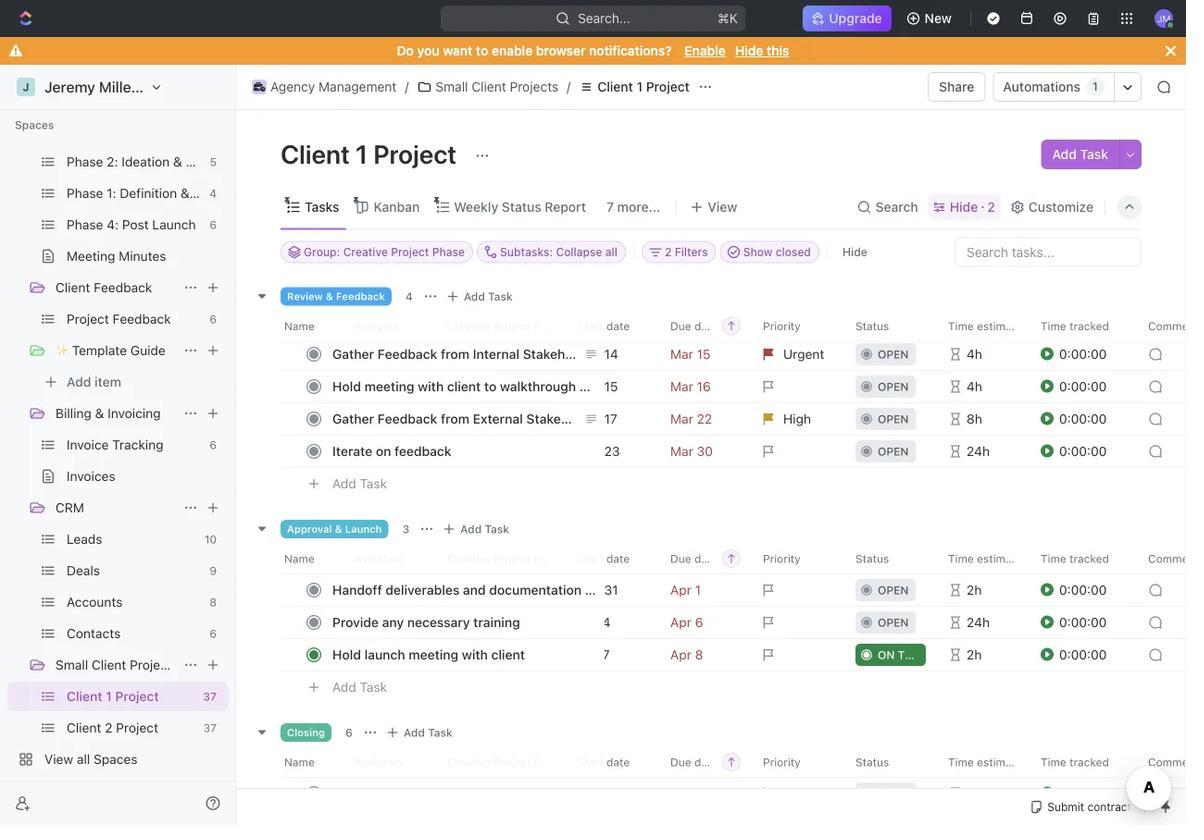 Task type: vqa. For each thing, say whether or not it's contained in the screenshot.
the topmost Due
yes



Task type: locate. For each thing, give the bounding box(es) containing it.
projects down contacts link
[[130, 658, 179, 673]]

time tracked for 2nd time estimate "dropdown button" from the bottom of the page
[[1041, 553, 1109, 566]]

feedback up project feedback
[[94, 280, 152, 295]]

2 0:00:00 from the top
[[1059, 380, 1107, 395]]

2 vertical spatial to
[[585, 583, 597, 599]]

1 up client 2 project
[[106, 689, 112, 705]]

with down the provide any necessary training link
[[462, 648, 488, 663]]

client
[[447, 380, 481, 395], [601, 583, 634, 599], [491, 648, 525, 663]]

small down want
[[435, 79, 468, 94]]

4h for 2nd 4h dropdown button from the top of the page
[[967, 380, 982, 395]]

6 up invoices link
[[210, 439, 217, 452]]

1 horizontal spatial 4
[[405, 290, 413, 303]]

0 vertical spatial time tracked
[[1041, 320, 1109, 333]]

2 priority button from the top
[[752, 545, 844, 575]]

hold launch meeting with client
[[332, 648, 525, 663]]

phase for phase 1: definition & onboarding
[[67, 186, 103, 201]]

4h button up 8h
[[937, 371, 1030, 404]]

1 start date from the top
[[578, 320, 630, 333]]

meeting down necessary
[[409, 648, 458, 663]]

1 due from the top
[[670, 320, 691, 333]]

want
[[443, 43, 472, 58]]

client down training
[[491, 648, 525, 663]]

tracked for third time estimate "dropdown button" from the bottom time tracked dropdown button
[[1069, 320, 1109, 333]]

gather down the review & feedback
[[332, 347, 374, 362]]

3 due from the top
[[670, 757, 691, 770]]

1 vertical spatial 37
[[203, 722, 217, 735]]

guide
[[130, 343, 166, 358]]

0 vertical spatial status button
[[844, 312, 937, 341]]

5 0:00:00 from the top
[[1059, 583, 1107, 599]]

project up kanban
[[373, 138, 457, 169]]

feedback for project feedback
[[113, 312, 171, 327]]

0 vertical spatial start date
[[578, 320, 630, 333]]

1 time estimate from the top
[[948, 320, 1022, 333]]

time estimate for 2nd time estimate "dropdown button" from the bottom of the page
[[948, 553, 1022, 566]]

track
[[898, 649, 935, 662]]

0 vertical spatial gather
[[332, 347, 374, 362]]

& right review
[[326, 291, 333, 303]]

3 0:00:00 from the top
[[1059, 412, 1107, 427]]

3 priority button from the top
[[752, 749, 844, 778]]

dropdown menu image
[[1055, 787, 1107, 802]]

4h for 1st 4h dropdown button
[[967, 347, 982, 362]]

1 vertical spatial 2
[[665, 246, 672, 259]]

& right billing
[[95, 406, 104, 421]]

phase 4: post launch link
[[67, 210, 202, 240]]

2 inside tree
[[105, 721, 112, 736]]

1 from from the top
[[441, 347, 469, 362]]

estimate for time tracked dropdown button corresponding to 2nd time estimate "dropdown button" from the bottom of the page
[[977, 553, 1022, 566]]

1 vertical spatial due
[[670, 553, 691, 566]]

leads link
[[67, 525, 197, 555]]

start date button for 'priority' dropdown button for 2nd time estimate "dropdown button" from the bottom of the page
[[567, 545, 659, 575]]

2 comme button from the top
[[1137, 545, 1186, 575]]

1 hold from the top
[[332, 380, 361, 395]]

1 priority button from the top
[[752, 312, 844, 341]]

4h button
[[937, 338, 1030, 372], [937, 371, 1030, 404]]

small client projects link inside tree
[[56, 651, 179, 681]]

billing & invoicing link
[[56, 399, 176, 429]]

stakeholders down walkthrough
[[526, 412, 607, 427]]

client down meeting
[[56, 280, 90, 295]]

2 start from the top
[[578, 553, 603, 566]]

small client projects link down the enable
[[412, 76, 563, 98]]

to
[[476, 43, 488, 58], [484, 380, 497, 395], [585, 583, 597, 599]]

phase left 1:
[[67, 186, 103, 201]]

1 down notifications?
[[637, 79, 643, 94]]

phase for phase 2: ideation & production
[[67, 154, 103, 169]]

production
[[186, 154, 251, 169]]

stakeholders up walkthrough
[[523, 347, 603, 362]]

5 open from the top
[[878, 585, 909, 598]]

add task button down 'hold launch meeting with client'
[[381, 723, 460, 745]]

1 time tracked from the top
[[1041, 320, 1109, 333]]

small down "contacts"
[[56, 658, 88, 673]]

6 open from the top
[[878, 617, 909, 630]]

workspace
[[153, 78, 229, 96]]

1 0:00:00 from the top
[[1059, 347, 1107, 362]]

7 more...
[[606, 200, 660, 215]]

2 vertical spatial start date button
[[567, 749, 659, 778]]

launch
[[152, 217, 196, 232], [345, 524, 382, 536]]

tree containing phase 2: ideation & production
[[7, 0, 263, 806]]

6 open button from the top
[[844, 607, 937, 640]]

invoices link
[[67, 462, 224, 492]]

1 24h button from the top
[[937, 436, 1030, 469]]

1 open button from the top
[[844, 338, 937, 372]]

leads
[[67, 532, 102, 547]]

client down gather feedback from internal stakeholders link
[[447, 380, 481, 395]]

time tracked for third time estimate "dropdown button" from the bottom
[[1041, 320, 1109, 333]]

project feedback link
[[67, 305, 202, 334]]

1 vertical spatial client
[[601, 583, 634, 599]]

client inside 'link'
[[601, 583, 634, 599]]

client 1 project down notifications?
[[597, 79, 690, 94]]

1 name from the top
[[284, 320, 315, 333]]

2 hold from the top
[[332, 648, 361, 663]]

with
[[418, 380, 444, 395], [462, 648, 488, 663]]

space
[[88, 784, 125, 799]]

hide down search button
[[842, 246, 867, 259]]

on right iterate
[[376, 444, 391, 460]]

view up filters at top
[[708, 200, 737, 215]]

1 vertical spatial 4h
[[967, 380, 982, 395]]

priority button for 2nd time estimate "dropdown button" from the bottom of the page
[[752, 545, 844, 575]]

2 vertical spatial 2
[[105, 721, 112, 736]]

due date for start date dropdown button related to third time estimate "dropdown button" from the bottom 'priority' dropdown button
[[670, 320, 718, 333]]

2 due from the top
[[670, 553, 691, 566]]

2 vertical spatial priority button
[[752, 749, 844, 778]]

2 from from the top
[[441, 412, 469, 427]]

0 horizontal spatial 2
[[105, 721, 112, 736]]

2 4h from the top
[[967, 380, 982, 395]]

handoff deliverables and documentation to client link
[[328, 578, 634, 605]]

2 vertical spatial time estimate
[[948, 757, 1022, 770]]

0 vertical spatial client 1 project link
[[574, 76, 694, 98]]

1 vertical spatial gather
[[332, 412, 374, 427]]

37
[[203, 691, 217, 704], [203, 722, 217, 735]]

0 vertical spatial all
[[605, 246, 618, 259]]

0 vertical spatial small
[[435, 79, 468, 94]]

3
[[402, 524, 409, 537]]

on track
[[878, 649, 935, 662]]

3 due date from the top
[[670, 757, 718, 770]]

2 vertical spatial comme
[[1148, 757, 1186, 770]]

gather for gather feedback from external stakeholders
[[332, 412, 374, 427]]

task up customize
[[1080, 147, 1108, 162]]

add task button down iterate
[[324, 474, 394, 496]]

on
[[376, 444, 391, 460], [878, 649, 895, 662]]

meeting minutes link
[[67, 242, 224, 271]]

2 estimate from the top
[[977, 553, 1022, 566]]

4 inside tree
[[210, 187, 217, 200]]

open for 2nd the open dropdown button from the bottom
[[878, 617, 909, 630]]

necessary
[[407, 616, 470, 631]]

2 vertical spatial comme button
[[1137, 749, 1186, 778]]

3 time estimate from the top
[[948, 757, 1022, 770]]

2h button
[[937, 575, 1030, 608], [937, 639, 1030, 673]]

business time image
[[253, 82, 265, 92]]

feedback for client feedback
[[94, 280, 152, 295]]

2 due date from the top
[[670, 553, 718, 566]]

hold inside hold meeting with client to walkthrough deliverables link
[[332, 380, 361, 395]]

2 vertical spatial due date
[[670, 757, 718, 770]]

2 left customize button
[[987, 200, 995, 215]]

2 vertical spatial hide
[[842, 246, 867, 259]]

3 name from the top
[[284, 757, 315, 770]]

1 comme from the top
[[1148, 320, 1186, 333]]

2 vertical spatial time tracked button
[[1030, 749, 1137, 778]]

0 vertical spatial high button
[[752, 403, 844, 437]]

report
[[545, 200, 586, 215]]

2 horizontal spatial hide
[[950, 200, 978, 215]]

0 horizontal spatial hide
[[735, 43, 763, 58]]

0 vertical spatial estimate
[[977, 320, 1022, 333]]

client right documentation
[[601, 583, 634, 599]]

open
[[878, 349, 909, 362], [878, 381, 909, 394], [878, 413, 909, 426], [878, 446, 909, 459], [878, 585, 909, 598], [878, 617, 909, 630], [878, 788, 909, 801]]

tracked for first time tracked dropdown button from the bottom of the page
[[1069, 757, 1109, 770]]

& right "ideation"
[[173, 154, 182, 169]]

1 4h from the top
[[967, 347, 982, 362]]

1 open from the top
[[878, 349, 909, 362]]

0 vertical spatial tracked
[[1069, 320, 1109, 333]]

2 vertical spatial tracked
[[1069, 757, 1109, 770]]

weekly status report
[[454, 200, 586, 215]]

from for external
[[441, 412, 469, 427]]

1 vertical spatial launch
[[345, 524, 382, 536]]

meeting up "iterate on feedback"
[[364, 380, 414, 395]]

feedback for gather feedback from internal stakeholders
[[378, 347, 437, 362]]

projects down the enable
[[510, 79, 559, 94]]

small client projects inside tree
[[56, 658, 179, 673]]

2 37 from the top
[[203, 722, 217, 735]]

client
[[472, 79, 506, 94], [597, 79, 633, 94], [281, 138, 350, 169], [56, 280, 90, 295], [92, 658, 126, 673], [67, 689, 102, 705], [67, 721, 101, 736]]

1 vertical spatial 24h
[[967, 616, 990, 631]]

all right collapse
[[605, 246, 618, 259]]

1 vertical spatial 24h button
[[937, 607, 1030, 640]]

due for start date dropdown button for 'priority' dropdown button for 3rd time estimate "dropdown button" from the top of the page
[[670, 757, 691, 770]]

invoice
[[67, 437, 109, 453]]

feedback
[[394, 444, 451, 460]]

to inside 'link'
[[585, 583, 597, 599]]

time estimate for third time estimate "dropdown button" from the bottom
[[948, 320, 1022, 333]]

0:00:00 button
[[1041, 338, 1137, 372], [1041, 371, 1137, 404], [1041, 403, 1137, 437], [1041, 436, 1137, 469], [1041, 575, 1137, 608], [1041, 607, 1137, 640], [1041, 639, 1137, 673]]

project up template
[[67, 312, 109, 327]]

0 vertical spatial projects
[[510, 79, 559, 94]]

add task button down launch
[[324, 677, 394, 699]]

kanban
[[374, 200, 420, 215]]

1 vertical spatial client 1 project
[[281, 138, 462, 169]]

deliverables
[[579, 380, 653, 395], [386, 583, 460, 599]]

open for 4th the open dropdown button from the top
[[878, 446, 909, 459]]

1 vertical spatial time estimate button
[[937, 545, 1030, 575]]

/ down do
[[405, 79, 409, 94]]

Search tasks... text field
[[956, 238, 1141, 266]]

subtasks: collapse all
[[500, 246, 618, 259]]

4:
[[107, 217, 119, 232]]

1:
[[107, 186, 116, 201]]

0 vertical spatial view
[[708, 200, 737, 215]]

1 vertical spatial high button
[[752, 778, 844, 812]]

client 1 project link down notifications?
[[574, 76, 694, 98]]

1 vertical spatial hide
[[950, 200, 978, 215]]

1 due date button from the top
[[659, 312, 752, 341]]

and
[[463, 583, 486, 599]]

0 horizontal spatial client 1 project
[[67, 689, 159, 705]]

show closed
[[743, 246, 811, 259]]

status inside 'link'
[[502, 200, 541, 215]]

small client projects link down contacts link
[[56, 651, 179, 681]]

tara shultz's workspace, , element
[[17, 78, 35, 96]]

name for 2nd name dropdown button from the bottom of the page
[[284, 553, 315, 566]]

6 for invoice tracking
[[210, 439, 217, 452]]

3 time tracked from the top
[[1041, 757, 1109, 770]]

hold up iterate
[[332, 380, 361, 395]]

phase for phase 4: post launch
[[67, 217, 103, 232]]

add down 'hold launch meeting with client'
[[404, 727, 425, 740]]

2 vertical spatial due
[[670, 757, 691, 770]]

3 open from the top
[[878, 413, 909, 426]]

8
[[210, 596, 217, 609]]

1 horizontal spatial hide
[[842, 246, 867, 259]]

feedback for gather feedback from external stakeholders
[[378, 412, 437, 427]]

client 1 project up kanban link
[[281, 138, 462, 169]]

small client projects
[[435, 79, 559, 94], [56, 658, 179, 673]]

task up handoff deliverables and documentation to client at the bottom of page
[[485, 524, 509, 537]]

open for 2nd the open dropdown button from the top
[[878, 381, 909, 394]]

2 vertical spatial client 1 project
[[67, 689, 159, 705]]

1 horizontal spatial small
[[435, 79, 468, 94]]

2 start date button from the top
[[567, 545, 659, 575]]

deliverables up provide any necessary training
[[386, 583, 460, 599]]

0 horizontal spatial all
[[77, 752, 90, 768]]

due date button for 'priority' dropdown button for 2nd time estimate "dropdown button" from the bottom of the page
[[659, 545, 752, 575]]

2 vertical spatial client
[[491, 648, 525, 663]]

to right want
[[476, 43, 488, 58]]

view for view all spaces
[[44, 752, 73, 768]]

agency management link
[[247, 76, 401, 98]]

filters
[[675, 246, 708, 259]]

spaces down tara shultz's workspace, , element
[[15, 119, 54, 131]]

view inside view all spaces link
[[44, 752, 73, 768]]

2 comme from the top
[[1148, 553, 1186, 566]]

4h button up 8h "dropdown button"
[[937, 338, 1030, 372]]

0 horizontal spatial deliverables
[[386, 583, 460, 599]]

1 vertical spatial time tracked
[[1041, 553, 1109, 566]]

priority button
[[752, 312, 844, 341], [752, 545, 844, 575], [752, 749, 844, 778]]

6 down onboarding
[[210, 219, 217, 231]]

start for start date dropdown button related to third time estimate "dropdown button" from the bottom 'priority' dropdown button
[[578, 320, 603, 333]]

4 down group: creative project phase
[[405, 290, 413, 303]]

2 tracked from the top
[[1069, 553, 1109, 566]]

client 1 project inside tree
[[67, 689, 159, 705]]

time estimate for 3rd time estimate "dropdown button" from the top of the page
[[948, 757, 1022, 770]]

1 vertical spatial projects
[[130, 658, 179, 673]]

4h
[[967, 347, 982, 362], [967, 380, 982, 395]]

deliverables inside 'link'
[[386, 583, 460, 599]]

7 open from the top
[[878, 788, 909, 801]]

3 time tracked button from the top
[[1030, 749, 1137, 778]]

time for time tracked dropdown button corresponding to 2nd time estimate "dropdown button" from the bottom of the page
[[1041, 553, 1066, 566]]

0 horizontal spatial small client projects
[[56, 658, 179, 673]]

hide right search
[[950, 200, 978, 215]]

0 vertical spatial due date button
[[659, 312, 752, 341]]

small client projects down the enable
[[435, 79, 559, 94]]

to right documentation
[[585, 583, 597, 599]]

open button
[[844, 338, 937, 372], [844, 371, 937, 404], [844, 403, 937, 437], [844, 436, 937, 469], [844, 575, 937, 608], [844, 607, 937, 640], [844, 778, 937, 812]]

0 vertical spatial priority button
[[752, 312, 844, 341]]

4 down 5
[[210, 187, 217, 200]]

1 vertical spatial high
[[783, 787, 811, 802]]

3 start date from the top
[[578, 757, 630, 770]]

0 vertical spatial to
[[476, 43, 488, 58]]

2 due date button from the top
[[659, 545, 752, 575]]

invoicing
[[108, 406, 161, 421]]

1 vertical spatial stakeholders
[[526, 412, 607, 427]]

add inside button
[[67, 375, 91, 390]]

1 vertical spatial tracked
[[1069, 553, 1109, 566]]

time estimate button
[[937, 312, 1030, 341], [937, 545, 1030, 575], [937, 749, 1030, 778]]

1 vertical spatial name button
[[281, 545, 605, 575]]

0 vertical spatial start date button
[[567, 312, 659, 341]]

1 vertical spatial priority
[[763, 553, 801, 566]]

9
[[210, 565, 217, 578]]

2 4h button from the top
[[937, 371, 1030, 404]]

1 vertical spatial start
[[578, 553, 603, 566]]

7 0:00:00 button from the top
[[1041, 639, 1137, 673]]

internal
[[473, 347, 520, 362]]

phase left "2:"
[[67, 154, 103, 169]]

with down gather feedback from internal stakeholders link
[[418, 380, 444, 395]]

to down internal
[[484, 380, 497, 395]]

gather up iterate
[[332, 412, 374, 427]]

sidebar navigation
[[0, 0, 263, 826]]

high
[[783, 412, 811, 427], [783, 787, 811, 802]]

from left internal
[[441, 347, 469, 362]]

2 time estimate from the top
[[948, 553, 1022, 566]]

1 name button from the top
[[281, 312, 605, 341]]

name down closing
[[284, 757, 315, 770]]

client 2 project
[[67, 721, 158, 736]]

1 vertical spatial on
[[878, 649, 895, 662]]

1 due date from the top
[[670, 320, 718, 333]]

5 open button from the top
[[844, 575, 937, 608]]

start for start date dropdown button for 'priority' dropdown button for 3rd time estimate "dropdown button" from the top of the page
[[578, 757, 603, 770]]

3 estimate from the top
[[977, 757, 1022, 770]]

1 vertical spatial time tracked button
[[1030, 545, 1137, 575]]

0 vertical spatial small client projects
[[435, 79, 559, 94]]

deliverables right walkthrough
[[579, 380, 653, 395]]

new button
[[899, 4, 963, 33]]

1 start from the top
[[578, 320, 603, 333]]

all up create space
[[77, 752, 90, 768]]

feedback down the creative on the top of the page
[[336, 291, 385, 303]]

add task button up gather feedback from internal stakeholders
[[441, 286, 520, 308]]

2 status button from the top
[[844, 545, 937, 575]]

2 gather from the top
[[332, 412, 374, 427]]

37 for client 1 project
[[203, 691, 217, 704]]

3 name button from the top
[[281, 749, 605, 778]]

from
[[441, 347, 469, 362], [441, 412, 469, 427]]

hide left the this
[[735, 43, 763, 58]]

hold down the provide
[[332, 648, 361, 663]]

1 2h from the top
[[967, 583, 982, 599]]

hide for hide 2
[[950, 200, 978, 215]]

1 vertical spatial start date button
[[567, 545, 659, 575]]

1 / from the left
[[405, 79, 409, 94]]

0 horizontal spatial small
[[56, 658, 88, 673]]

definition
[[120, 186, 177, 201]]

3 tracked from the top
[[1069, 757, 1109, 770]]

gather
[[332, 347, 374, 362], [332, 412, 374, 427]]

2 time tracked from the top
[[1041, 553, 1109, 566]]

view button
[[684, 194, 744, 220]]

1 vertical spatial deliverables
[[386, 583, 460, 599]]

client up view all spaces
[[67, 721, 101, 736]]

0 vertical spatial high
[[783, 412, 811, 427]]

3 comme from the top
[[1148, 757, 1186, 770]]

3 due date button from the top
[[659, 749, 752, 778]]

client 1 project link
[[574, 76, 694, 98], [67, 682, 196, 712]]

view button
[[684, 186, 744, 229]]

2 start date from the top
[[578, 553, 630, 566]]

customize
[[1028, 200, 1093, 215]]

1 high from the top
[[783, 412, 811, 427]]

view inside view button
[[708, 200, 737, 215]]

2 name from the top
[[284, 553, 315, 566]]

hide inside "button"
[[842, 246, 867, 259]]

view up create
[[44, 752, 73, 768]]

1 status button from the top
[[844, 312, 937, 341]]

stakeholders for gather feedback from internal stakeholders
[[523, 347, 603, 362]]

j
[[23, 81, 29, 94]]

hold for hold meeting with client to walkthrough deliverables
[[332, 380, 361, 395]]

to for documentation
[[585, 583, 597, 599]]

1 vertical spatial to
[[484, 380, 497, 395]]

enable
[[684, 43, 726, 58]]

0 vertical spatial client
[[447, 380, 481, 395]]

share button
[[928, 72, 986, 102]]

view all spaces
[[44, 752, 138, 768]]

1 horizontal spatial view
[[708, 200, 737, 215]]

2 for client 2 project
[[105, 721, 112, 736]]

date
[[606, 320, 630, 333], [694, 320, 718, 333], [606, 553, 630, 566], [694, 553, 718, 566], [606, 757, 630, 770], [694, 757, 718, 770]]

0 vertical spatial comme
[[1148, 320, 1186, 333]]

start date for start date dropdown button related to third time estimate "dropdown button" from the bottom 'priority' dropdown button
[[578, 320, 630, 333]]

time for third time estimate "dropdown button" from the bottom time tracked dropdown button
[[1041, 320, 1066, 333]]

start date button for third time estimate "dropdown button" from the bottom 'priority' dropdown button
[[567, 312, 659, 341]]

agency management
[[270, 79, 397, 94]]

phase 4: post launch
[[67, 217, 196, 232]]

task down 'hold launch meeting with client'
[[428, 727, 453, 740]]

0 vertical spatial time estimate button
[[937, 312, 1030, 341]]

0 vertical spatial time estimate
[[948, 320, 1022, 333]]

2 time tracked button from the top
[[1030, 545, 1137, 575]]

review
[[287, 291, 323, 303]]

2 name button from the top
[[281, 545, 605, 575]]

1 vertical spatial small
[[56, 658, 88, 673]]

this
[[767, 43, 789, 58]]

on left track
[[878, 649, 895, 662]]

client 1 project link up 'client 2 project' link at the bottom of page
[[67, 682, 196, 712]]

1 horizontal spatial projects
[[510, 79, 559, 94]]

2 vertical spatial name button
[[281, 749, 605, 778]]

1 vertical spatial all
[[77, 752, 90, 768]]

task down launch
[[360, 681, 387, 696]]

projects
[[510, 79, 559, 94], [130, 658, 179, 673]]

/ down browser
[[567, 79, 571, 94]]

small inside sidebar navigation
[[56, 658, 88, 673]]

2 open from the top
[[878, 381, 909, 394]]

0 vertical spatial priority
[[763, 320, 801, 333]]

0 horizontal spatial launch
[[152, 217, 196, 232]]

meeting inside the hold launch meeting with client link
[[409, 648, 458, 663]]

1 gather from the top
[[332, 347, 374, 362]]

comme button for time tracked dropdown button corresponding to 2nd time estimate "dropdown button" from the bottom of the page
[[1137, 545, 1186, 575]]

hide for hide
[[842, 246, 867, 259]]

urgent button
[[752, 338, 844, 372]]

open for 5th the open dropdown button from the top of the page
[[878, 585, 909, 598]]

2 vertical spatial start
[[578, 757, 603, 770]]

1 time tracked button from the top
[[1030, 312, 1137, 341]]

item
[[95, 375, 121, 390]]

status button for 3rd time estimate "dropdown button" from the top of the page
[[844, 749, 937, 778]]

tree
[[7, 0, 263, 806]]

1 estimate from the top
[[977, 320, 1022, 333]]

status for third time estimate "dropdown button" from the bottom 'priority' dropdown button
[[856, 320, 889, 333]]

open for 7th the open dropdown button from the bottom of the page
[[878, 349, 909, 362]]

to for client
[[484, 380, 497, 395]]

1 vertical spatial meeting
[[409, 648, 458, 663]]

phase 1: definition & onboarding link
[[67, 179, 263, 208]]

stakeholders for gather feedback from external stakeholders
[[526, 412, 607, 427]]

project up 'client 2 project' link at the bottom of page
[[115, 689, 159, 705]]

task down subtasks:
[[488, 290, 513, 303]]

5 0:00:00 button from the top
[[1041, 575, 1137, 608]]

2 horizontal spatial client
[[601, 583, 634, 599]]

0 vertical spatial hold
[[332, 380, 361, 395]]

name down approval
[[284, 553, 315, 566]]

0 vertical spatial on
[[376, 444, 391, 460]]

open for 1st the open dropdown button from the bottom
[[878, 788, 909, 801]]

customize button
[[1004, 194, 1099, 220]]

1 vertical spatial small client projects link
[[56, 651, 179, 681]]

1 tracked from the top
[[1069, 320, 1109, 333]]

billing & invoicing
[[56, 406, 161, 421]]

/
[[405, 79, 409, 94], [567, 79, 571, 94]]

projects inside sidebar navigation
[[130, 658, 179, 673]]

2 left filters at top
[[665, 246, 672, 259]]

hide
[[735, 43, 763, 58], [950, 200, 978, 215], [842, 246, 867, 259]]

0 vertical spatial 4h
[[967, 347, 982, 362]]

feedback up gather feedback from external stakeholders link
[[378, 347, 437, 362]]

2 0:00:00 button from the top
[[1041, 371, 1137, 404]]

2 up view all spaces link
[[105, 721, 112, 736]]

feedback up the guide
[[113, 312, 171, 327]]

status button for 2nd time estimate "dropdown button" from the bottom of the page
[[844, 545, 937, 575]]

1 vertical spatial name
[[284, 553, 315, 566]]

add left item
[[67, 375, 91, 390]]

name
[[284, 320, 315, 333], [284, 553, 315, 566], [284, 757, 315, 770]]

3 start from the top
[[578, 757, 603, 770]]

3 status button from the top
[[844, 749, 937, 778]]

launch left 3
[[345, 524, 382, 536]]

0 vertical spatial due date
[[670, 320, 718, 333]]

phase left 4:
[[67, 217, 103, 232]]

meeting
[[364, 380, 414, 395], [409, 648, 458, 663]]

6 for phase 4: post launch
[[210, 219, 217, 231]]

0 horizontal spatial 4
[[210, 187, 217, 200]]

0 horizontal spatial projects
[[130, 658, 179, 673]]

3 start date button from the top
[[567, 749, 659, 778]]

1 vertical spatial time estimate
[[948, 553, 1022, 566]]



Task type: describe. For each thing, give the bounding box(es) containing it.
training
[[473, 616, 520, 631]]

task down "iterate on feedback"
[[360, 477, 387, 492]]

upgrade link
[[803, 6, 891, 31]]

handoff deliverables and documentation to client
[[332, 583, 634, 599]]

due for start date dropdown button related to third time estimate "dropdown button" from the bottom 'priority' dropdown button
[[670, 320, 691, 333]]

8h
[[967, 412, 982, 427]]

agency
[[270, 79, 315, 94]]

client feedback
[[56, 280, 152, 295]]

2 for hide 2
[[987, 200, 995, 215]]

create space
[[44, 784, 125, 799]]

external
[[473, 412, 523, 427]]

1 4h button from the top
[[937, 338, 1030, 372]]

1 time estimate button from the top
[[937, 312, 1030, 341]]

0 vertical spatial hide
[[735, 43, 763, 58]]

6 for project feedback
[[210, 313, 217, 326]]

any
[[382, 616, 404, 631]]

walkthrough
[[500, 380, 576, 395]]

4 0:00:00 button from the top
[[1041, 436, 1137, 469]]

tasks link
[[301, 194, 339, 220]]

3 0:00:00 button from the top
[[1041, 403, 1137, 437]]

closing
[[287, 728, 325, 740]]

time for 2nd time estimate "dropdown button" from the bottom of the page
[[948, 553, 974, 566]]

gather feedback from external stakeholders link
[[328, 406, 607, 433]]

accounts
[[67, 595, 123, 610]]

urgent
[[783, 347, 824, 362]]

launch
[[364, 648, 405, 663]]

ideation
[[122, 154, 170, 169]]

& for review & feedback
[[326, 291, 333, 303]]

add task button up and on the left bottom of the page
[[438, 519, 517, 541]]

37 for client 2 project
[[203, 722, 217, 735]]

phase 1: definition & onboarding
[[67, 186, 263, 201]]

management
[[319, 79, 397, 94]]

closed
[[776, 246, 811, 259]]

1 vertical spatial 4
[[405, 290, 413, 303]]

0 horizontal spatial client
[[447, 380, 481, 395]]

2 high from the top
[[783, 787, 811, 802]]

time for 3rd time estimate "dropdown button" from the top of the page
[[948, 757, 974, 770]]

template
[[72, 343, 127, 358]]

0 horizontal spatial on
[[376, 444, 391, 460]]

phase down weekly
[[432, 246, 465, 259]]

3 comme button from the top
[[1137, 749, 1186, 778]]

project down the enable
[[646, 79, 690, 94]]

client up client 2 project
[[67, 689, 102, 705]]

time tracked button for third time estimate "dropdown button" from the bottom
[[1030, 312, 1137, 341]]

1 inside tree
[[106, 689, 112, 705]]

priority button for 3rd time estimate "dropdown button" from the top of the page
[[752, 749, 844, 778]]

1 high button from the top
[[752, 403, 844, 437]]

do
[[397, 43, 414, 58]]

view all spaces link
[[7, 745, 224, 775]]

due date for start date dropdown button for 'priority' dropdown button for 3rd time estimate "dropdown button" from the top of the page
[[670, 757, 718, 770]]

3 open button from the top
[[844, 403, 937, 437]]

meeting inside hold meeting with client to walkthrough deliverables link
[[364, 380, 414, 395]]

1h button
[[937, 778, 1030, 812]]

2 time estimate button from the top
[[937, 545, 1030, 575]]

client down the enable
[[472, 79, 506, 94]]

priority button for third time estimate "dropdown button" from the bottom
[[752, 312, 844, 341]]

add up and on the left bottom of the page
[[460, 524, 482, 537]]

start date for start date dropdown button related to 'priority' dropdown button for 2nd time estimate "dropdown button" from the bottom of the page
[[578, 553, 630, 566]]

0 vertical spatial deliverables
[[579, 380, 653, 395]]

from for internal
[[441, 347, 469, 362]]

8h button
[[937, 403, 1030, 437]]

name for third name dropdown button from the bottom of the page
[[284, 320, 315, 333]]

name for first name dropdown button from the bottom
[[284, 757, 315, 770]]

client up tasks
[[281, 138, 350, 169]]

7
[[606, 200, 614, 215]]

6 0:00:00 button from the top
[[1041, 607, 1137, 640]]

1 horizontal spatial with
[[462, 648, 488, 663]]

provide
[[332, 616, 379, 631]]

project right the creative on the top of the page
[[391, 246, 429, 259]]

1 horizontal spatial spaces
[[94, 752, 138, 768]]

open for 3rd the open dropdown button
[[878, 413, 909, 426]]

0 vertical spatial small client projects link
[[412, 76, 563, 98]]

& right definition
[[180, 186, 190, 201]]

on track button
[[844, 639, 937, 673]]

jeremy miller's workspace
[[44, 78, 229, 96]]

deals
[[67, 563, 100, 579]]

add task down subtasks:
[[464, 290, 513, 303]]

handoff
[[332, 583, 382, 599]]

time tracked button for 2nd time estimate "dropdown button" from the bottom of the page
[[1030, 545, 1137, 575]]

tracked for time tracked dropdown button corresponding to 2nd time estimate "dropdown button" from the bottom of the page
[[1069, 553, 1109, 566]]

status button for third time estimate "dropdown button" from the bottom
[[844, 312, 937, 341]]

hold meeting with client to walkthrough deliverables link
[[328, 374, 653, 401]]

add down iterate
[[332, 477, 356, 492]]

4 open button from the top
[[844, 436, 937, 469]]

jm
[[1157, 13, 1170, 23]]

add task down 'hold launch meeting with client'
[[404, 727, 453, 740]]

2 filters
[[665, 246, 708, 259]]

2 priority from the top
[[763, 553, 801, 566]]

due for start date dropdown button related to 'priority' dropdown button for 2nd time estimate "dropdown button" from the bottom of the page
[[670, 553, 691, 566]]

✨ template guide
[[56, 343, 166, 358]]

enable
[[492, 43, 533, 58]]

miller's
[[99, 78, 149, 96]]

phase 2: ideation & production link
[[67, 147, 251, 177]]

1 horizontal spatial small client projects
[[435, 79, 559, 94]]

7 open button from the top
[[844, 778, 937, 812]]

2 inside dropdown button
[[665, 246, 672, 259]]

1 priority from the top
[[763, 320, 801, 333]]

1 right automations
[[1093, 80, 1098, 93]]

all inside sidebar navigation
[[77, 752, 90, 768]]

show closed button
[[720, 241, 819, 263]]

you
[[417, 43, 439, 58]]

2 filters button
[[642, 241, 716, 263]]

1 horizontal spatial all
[[605, 246, 618, 259]]

add task up handoff deliverables and documentation to client at the bottom of page
[[460, 524, 509, 537]]

2 open button from the top
[[844, 371, 937, 404]]

add task down iterate
[[332, 477, 387, 492]]

hide button
[[835, 241, 875, 263]]

meeting minutes
[[67, 249, 166, 264]]

5
[[210, 156, 217, 169]]

add item
[[67, 375, 121, 390]]

6 for contacts
[[210, 628, 217, 641]]

2 2h button from the top
[[937, 639, 1030, 673]]

0 horizontal spatial spaces
[[15, 119, 54, 131]]

add up customize
[[1052, 147, 1077, 162]]

search button
[[851, 194, 924, 220]]

6 right closing
[[345, 727, 353, 740]]

1 down management
[[355, 138, 368, 169]]

billing
[[56, 406, 92, 421]]

due date button for third time estimate "dropdown button" from the bottom 'priority' dropdown button
[[659, 312, 752, 341]]

time for first time tracked dropdown button from the bottom of the page
[[1041, 757, 1066, 770]]

1 0:00:00 button from the top
[[1041, 338, 1137, 372]]

project feedback
[[67, 312, 171, 327]]

launch inside sidebar navigation
[[152, 217, 196, 232]]

✨
[[56, 343, 69, 358]]

add down the provide
[[332, 681, 356, 696]]

comme for time tracked dropdown button corresponding to 2nd time estimate "dropdown button" from the bottom of the page
[[1148, 553, 1186, 566]]

hide 2
[[950, 200, 995, 215]]

2 24h from the top
[[967, 616, 990, 631]]

iterate on feedback
[[332, 444, 451, 460]]

status for 'priority' dropdown button for 3rd time estimate "dropdown button" from the top of the page
[[856, 757, 889, 770]]

3 priority from the top
[[763, 757, 801, 770]]

4 0:00:00 from the top
[[1059, 444, 1107, 460]]

due date button for 'priority' dropdown button for 3rd time estimate "dropdown button" from the top of the page
[[659, 749, 752, 778]]

add up gather feedback from internal stakeholders
[[464, 290, 485, 303]]

2 24h button from the top
[[937, 607, 1030, 640]]

iterate
[[332, 444, 372, 460]]

upgrade
[[829, 11, 882, 26]]

✨ template guide link
[[56, 336, 176, 366]]

jeremy
[[44, 78, 95, 96]]

3 time estimate button from the top
[[937, 749, 1030, 778]]

view for view
[[708, 200, 737, 215]]

create space link
[[7, 777, 224, 806]]

client down notifications?
[[597, 79, 633, 94]]

6 0:00:00 from the top
[[1059, 616, 1107, 631]]

approval
[[287, 524, 332, 536]]

2 / from the left
[[567, 79, 571, 94]]

2:
[[107, 154, 118, 169]]

comme button for third time estimate "dropdown button" from the bottom time tracked dropdown button
[[1137, 312, 1186, 341]]

comme for third time estimate "dropdown button" from the bottom time tracked dropdown button
[[1148, 320, 1186, 333]]

gather for gather feedback from internal stakeholders
[[332, 347, 374, 362]]

minutes
[[119, 249, 166, 264]]

create
[[44, 784, 84, 799]]

estimate for third time estimate "dropdown button" from the bottom time tracked dropdown button
[[977, 320, 1022, 333]]

7 0:00:00 from the top
[[1059, 648, 1107, 663]]

provide any necessary training link
[[328, 610, 601, 637]]

7 more... button
[[600, 194, 667, 220]]

group:
[[304, 246, 340, 259]]

subtasks:
[[500, 246, 553, 259]]

start date button for 'priority' dropdown button for 3rd time estimate "dropdown button" from the top of the page
[[567, 749, 659, 778]]

project up view all spaces link
[[116, 721, 158, 736]]

0 horizontal spatial client 1 project link
[[67, 682, 196, 712]]

status for 'priority' dropdown button for 2nd time estimate "dropdown button" from the bottom of the page
[[856, 553, 889, 566]]

notifications?
[[589, 43, 672, 58]]

automations
[[1003, 79, 1080, 94]]

1 horizontal spatial client
[[491, 648, 525, 663]]

due date for start date dropdown button related to 'priority' dropdown button for 2nd time estimate "dropdown button" from the bottom of the page
[[670, 553, 718, 566]]

invoices
[[67, 469, 115, 484]]

hold launch meeting with client link
[[328, 643, 601, 669]]

on inside 'dropdown button'
[[878, 649, 895, 662]]

client feedback link
[[56, 273, 176, 303]]

crm
[[56, 500, 84, 516]]

0 horizontal spatial with
[[418, 380, 444, 395]]

hold meeting with client to walkthrough deliverables
[[332, 380, 653, 395]]

2 2h from the top
[[967, 648, 982, 663]]

tree inside sidebar navigation
[[7, 0, 263, 806]]

hold for hold launch meeting with client
[[332, 648, 361, 663]]

contacts link
[[67, 619, 202, 649]]

add task up customize
[[1052, 147, 1108, 162]]

& for approval & launch
[[335, 524, 342, 536]]

add task button up customize
[[1041, 140, 1119, 169]]

new
[[925, 11, 952, 26]]

1 24h from the top
[[967, 444, 990, 460]]

1 horizontal spatial client 1 project
[[281, 138, 462, 169]]

onboarding
[[193, 186, 263, 201]]

kanban link
[[370, 194, 420, 220]]

start date for start date dropdown button for 'priority' dropdown button for 3rd time estimate "dropdown button" from the top of the page
[[578, 757, 630, 770]]

0 vertical spatial client 1 project
[[597, 79, 690, 94]]

& for billing & invoicing
[[95, 406, 104, 421]]

client down "contacts"
[[92, 658, 126, 673]]

start for start date dropdown button related to 'priority' dropdown button for 2nd time estimate "dropdown button" from the bottom of the page
[[578, 553, 603, 566]]

add task down launch
[[332, 681, 387, 696]]

1 2h button from the top
[[937, 575, 1030, 608]]

time for third time estimate "dropdown button" from the bottom
[[948, 320, 974, 333]]

2 high button from the top
[[752, 778, 844, 812]]

do you want to enable browser notifications? enable hide this
[[397, 43, 789, 58]]



